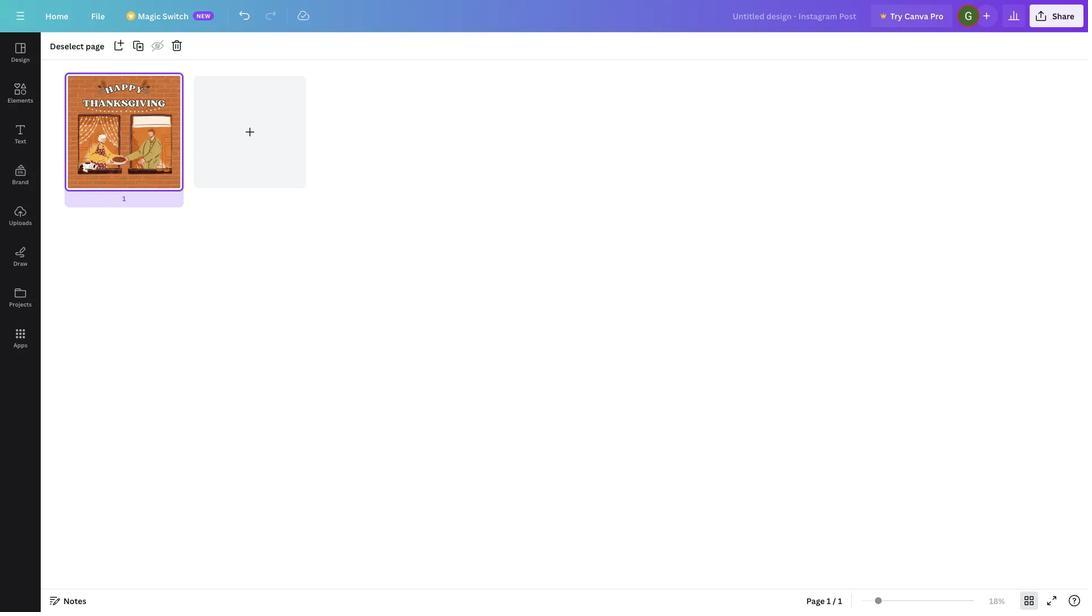 Task type: vqa. For each thing, say whether or not it's contained in the screenshot.
the light within the Lucidity Expand Poppins Light
no



Task type: locate. For each thing, give the bounding box(es) containing it.
deselect
[[50, 41, 84, 51]]

1
[[122, 194, 126, 203], [827, 595, 831, 606], [838, 595, 842, 606]]

side panel tab list
[[0, 32, 41, 359]]

1 horizontal spatial 1
[[827, 595, 831, 606]]

magic switch
[[138, 10, 189, 21]]

share button
[[1030, 5, 1084, 27]]

draw button
[[0, 236, 41, 277]]

notes
[[63, 595, 86, 606]]

file button
[[82, 5, 114, 27]]

design button
[[0, 32, 41, 73]]

notes button
[[45, 592, 91, 610]]

2 horizontal spatial 1
[[838, 595, 842, 606]]

deselect page
[[50, 41, 104, 51]]

thanksgiving
[[83, 97, 165, 109], [83, 97, 165, 109]]

file
[[91, 10, 105, 21]]

apps
[[13, 341, 27, 349]]

try
[[890, 10, 903, 21]]

page
[[807, 595, 825, 606]]

switch
[[163, 10, 189, 21]]

Design title text field
[[724, 5, 867, 27]]

brand
[[12, 178, 29, 186]]



Task type: describe. For each thing, give the bounding box(es) containing it.
try canva pro button
[[871, 5, 953, 27]]

18%
[[989, 595, 1005, 606]]

page
[[86, 41, 104, 51]]

/
[[833, 595, 836, 606]]

uploads
[[9, 219, 32, 226]]

elements button
[[0, 73, 41, 114]]

try canva pro
[[890, 10, 944, 21]]

text button
[[0, 114, 41, 155]]

deselect page button
[[45, 37, 109, 55]]

design
[[11, 56, 30, 63]]

home link
[[36, 5, 78, 27]]

pro
[[930, 10, 944, 21]]

home
[[45, 10, 68, 21]]

text
[[15, 137, 26, 145]]

uploads button
[[0, 196, 41, 236]]

apps button
[[0, 318, 41, 359]]

18% button
[[979, 592, 1016, 610]]

new
[[196, 12, 211, 20]]

elements
[[8, 96, 33, 104]]

magic
[[138, 10, 161, 21]]

page 1 / 1
[[807, 595, 842, 606]]

brand button
[[0, 155, 41, 196]]

main menu bar
[[0, 0, 1088, 32]]

canva
[[905, 10, 929, 21]]

draw
[[13, 260, 28, 267]]

share
[[1052, 10, 1075, 21]]

projects button
[[0, 277, 41, 318]]

projects
[[9, 300, 32, 308]]

0 horizontal spatial 1
[[122, 194, 126, 203]]



